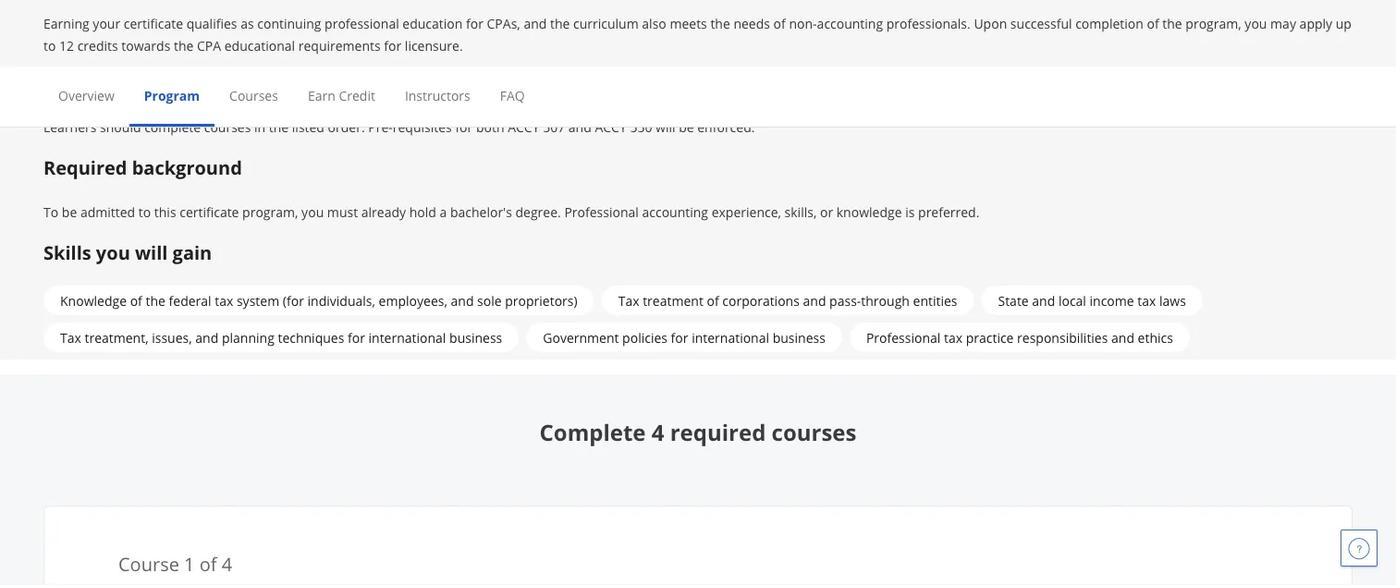 Task type: vqa. For each thing, say whether or not it's contained in the screenshot.
your
yes



Task type: locate. For each thing, give the bounding box(es) containing it.
1 vertical spatial courses
[[772, 417, 857, 448]]

towards
[[121, 37, 170, 54]]

accounting left professionals.
[[817, 14, 883, 32]]

certificate up the gain
[[180, 203, 239, 221]]

1 horizontal spatial accy
[[595, 118, 627, 135]]

the right completion
[[1163, 14, 1182, 32]]

sole
[[477, 292, 502, 309]]

of
[[774, 14, 786, 32], [1147, 14, 1159, 32], [340, 77, 352, 95], [130, 292, 142, 309], [707, 292, 719, 309], [199, 551, 217, 577]]

you left "must"
[[302, 203, 324, 221]]

1 horizontal spatial business
[[773, 329, 826, 346]]

0 horizontal spatial tax
[[60, 329, 81, 346]]

4
[[652, 417, 664, 448], [222, 551, 232, 577]]

1
[[184, 551, 195, 577]]

you inside earning your certificate qualifies as continuing professional education for cpas, and the curriculum also meets the needs of non-accounting professionals. upon successful completion of the program, you may apply up to 12 credits towards the cpa educational requirements for licensure.
[[1245, 14, 1267, 32]]

1 vertical spatial you
[[302, 203, 324, 221]]

1 vertical spatial professional
[[866, 329, 941, 346]]

professional
[[564, 203, 639, 221], [866, 329, 941, 346]]

accounting left experience,
[[642, 203, 708, 221]]

1 horizontal spatial professional
[[866, 329, 941, 346]]

responsibilities
[[1017, 329, 1108, 346]]

a
[[440, 203, 447, 221]]

tax for tax treatment, issues, and planning techniques for international business
[[60, 329, 81, 346]]

experience,
[[712, 203, 781, 221]]

1 horizontal spatial courses
[[772, 417, 857, 448]]

0 vertical spatial 4
[[652, 417, 664, 448]]

0 vertical spatial to
[[43, 37, 56, 54]]

0 horizontal spatial 4
[[222, 551, 232, 577]]

will left the gain
[[135, 239, 168, 265]]

of up 'treatment,'
[[130, 292, 142, 309]]

and right cpas,
[[524, 14, 547, 32]]

2 horizontal spatial tax
[[1138, 292, 1156, 309]]

program, left "must"
[[242, 203, 298, 221]]

credits
[[77, 37, 118, 54]]

certificate menu element
[[43, 67, 1353, 127]]

to
[[43, 203, 58, 221]]

tax treatment, issues, and planning techniques for international business
[[60, 329, 502, 346]]

should
[[100, 118, 141, 135]]

both
[[476, 118, 504, 135]]

government policies for international business
[[543, 329, 826, 346]]

entities
[[913, 292, 957, 309]]

treatment,
[[85, 329, 148, 346]]

employees,
[[379, 292, 447, 309]]

1 vertical spatial tax
[[60, 329, 81, 346]]

required background
[[43, 154, 242, 180]]

program, inside earning your certificate qualifies as continuing professional education for cpas, and the curriculum also meets the needs of non-accounting professionals. upon successful completion of the program, you may apply up to 12 credits towards the cpa educational requirements for licensure.
[[1186, 14, 1242, 32]]

be right to
[[62, 203, 77, 221]]

program
[[144, 86, 200, 104]]

course 1 of 4
[[118, 551, 232, 577]]

accounting
[[817, 14, 883, 32], [642, 203, 708, 221]]

0 horizontal spatial to
[[43, 37, 56, 54]]

and right 507
[[568, 118, 592, 135]]

meets
[[670, 14, 707, 32]]

will right 550
[[656, 118, 675, 135]]

earn credit link
[[308, 86, 375, 104]]

1 horizontal spatial international
[[692, 329, 769, 346]]

to left 12
[[43, 37, 56, 54]]

business down tax treatment of corporations and pass-through entities
[[773, 329, 826, 346]]

program, left may
[[1186, 14, 1242, 32]]

0 horizontal spatial business
[[449, 329, 502, 346]]

be left enforced.
[[679, 118, 694, 135]]

skills,
[[785, 203, 817, 221]]

0 vertical spatial you
[[1245, 14, 1267, 32]]

earn credit
[[308, 86, 375, 104]]

the
[[550, 14, 570, 32], [710, 14, 730, 32], [1163, 14, 1182, 32], [174, 37, 194, 54], [249, 77, 269, 95], [269, 118, 289, 135], [146, 292, 165, 309]]

business
[[449, 329, 502, 346], [773, 329, 826, 346]]

4 left required
[[652, 417, 664, 448]]

courses for required
[[772, 417, 857, 448]]

issues,
[[152, 329, 192, 346]]

0 horizontal spatial international
[[368, 329, 446, 346]]

earn
[[308, 86, 335, 104]]

background
[[132, 154, 242, 180]]

enforced.
[[697, 118, 755, 135]]

be
[[679, 118, 694, 135], [62, 203, 77, 221]]

apply
[[1300, 14, 1333, 32]]

will
[[656, 118, 675, 135], [135, 239, 168, 265]]

0 vertical spatial courses
[[204, 118, 251, 135]]

cpa
[[197, 37, 221, 54]]

the left federal
[[146, 292, 165, 309]]

help center image
[[1348, 537, 1370, 559]]

tax up the policies
[[618, 292, 639, 309]]

learners
[[43, 118, 97, 135]]

international down corporations
[[692, 329, 769, 346]]

licensure.
[[405, 37, 463, 54]]

to inside earning your certificate qualifies as continuing professional education for cpas, and the curriculum also meets the needs of non-accounting professionals. upon successful completion of the program, you may apply up to 12 credits towards the cpa educational requirements for licensure.
[[43, 37, 56, 54]]

1 vertical spatial accounting
[[642, 203, 708, 221]]

1 horizontal spatial program,
[[1186, 14, 1242, 32]]

of right completion
[[1147, 14, 1159, 32]]

professional down through
[[866, 329, 941, 346]]

needs
[[734, 14, 770, 32]]

and left pass-
[[803, 292, 826, 309]]

proprietors)
[[505, 292, 578, 309]]

1 horizontal spatial to
[[139, 203, 151, 221]]

professional right the degree.
[[564, 203, 639, 221]]

master
[[295, 77, 337, 95]]

continuing
[[257, 14, 321, 32]]

for left cpas,
[[466, 14, 484, 32]]

2 horizontal spatial you
[[1245, 14, 1267, 32]]

0 horizontal spatial accounting
[[642, 203, 708, 221]]

your
[[93, 14, 120, 32]]

tax left laws
[[1138, 292, 1156, 309]]

0 vertical spatial accounting
[[817, 14, 883, 32]]

1 vertical spatial be
[[62, 203, 77, 221]]

tax down knowledge
[[60, 329, 81, 346]]

1 horizontal spatial will
[[656, 118, 675, 135]]

0 vertical spatial be
[[679, 118, 694, 135]]

you left may
[[1245, 14, 1267, 32]]

business down the sole
[[449, 329, 502, 346]]

to left "this"
[[139, 203, 151, 221]]

and left the sole
[[451, 292, 474, 309]]

international
[[368, 329, 446, 346], [692, 329, 769, 346]]

2 business from the left
[[773, 329, 826, 346]]

0 horizontal spatial professional
[[564, 203, 639, 221]]

tax
[[215, 292, 233, 309], [1138, 292, 1156, 309], [944, 329, 963, 346]]

1 vertical spatial program,
[[242, 203, 298, 221]]

into
[[222, 77, 246, 95]]

1 horizontal spatial tax
[[618, 292, 639, 309]]

certificate inside earning your certificate qualifies as continuing professional education for cpas, and the curriculum also meets the needs of non-accounting professionals. upon successful completion of the program, you may apply up to 12 credits towards the cpa educational requirements for licensure.
[[124, 14, 183, 32]]

cpas,
[[487, 14, 520, 32]]

preferred.
[[918, 203, 980, 221]]

listed
[[292, 118, 325, 135]]

knowledge
[[837, 203, 902, 221]]

1 horizontal spatial be
[[679, 118, 694, 135]]

system
[[237, 292, 279, 309]]

business
[[356, 77, 409, 95]]

stacks
[[134, 77, 171, 95]]

accy left 550
[[595, 118, 627, 135]]

1 horizontal spatial 4
[[652, 417, 664, 448]]

0 vertical spatial program,
[[1186, 14, 1242, 32]]

1 horizontal spatial tax
[[944, 329, 963, 346]]

successful
[[1011, 14, 1072, 32]]

local
[[1059, 292, 1086, 309]]

tax for income
[[1138, 292, 1156, 309]]

the right in
[[269, 118, 289, 135]]

requisites
[[393, 118, 452, 135]]

(imba),
[[505, 77, 548, 95]]

0 horizontal spatial will
[[135, 239, 168, 265]]

international down employees,
[[368, 329, 446, 346]]

tax for federal
[[215, 292, 233, 309]]

4 right 1
[[222, 551, 232, 577]]

you down admitted
[[96, 239, 130, 265]]

overview
[[58, 86, 114, 104]]

completion
[[1076, 14, 1144, 32]]

certificate up towards on the top left of page
[[124, 14, 183, 32]]

0 horizontal spatial you
[[96, 239, 130, 265]]

0 vertical spatial will
[[656, 118, 675, 135]]

1 business from the left
[[449, 329, 502, 346]]

tax right federal
[[215, 292, 233, 309]]

accy left 507
[[508, 118, 540, 135]]

tax for tax treatment of corporations and pass-through entities
[[618, 292, 639, 309]]

0 vertical spatial tax
[[618, 292, 639, 309]]

0 horizontal spatial courses
[[204, 118, 251, 135]]

0 horizontal spatial accy
[[508, 118, 540, 135]]

certificate
[[124, 14, 183, 32], [71, 77, 131, 95], [180, 203, 239, 221]]

tax left practice
[[944, 329, 963, 346]]

earning your certificate qualifies as continuing professional education for cpas, and the curriculum also meets the needs of non-accounting professionals. upon successful completion of the program, you may apply up to 12 credits towards the cpa educational requirements for licensure.
[[43, 14, 1352, 54]]

for down professional
[[384, 37, 402, 54]]

1 vertical spatial to
[[139, 203, 151, 221]]

is
[[905, 203, 915, 221]]

certificate down credits
[[71, 77, 131, 95]]

instructors link
[[405, 86, 470, 104]]

1 vertical spatial 4
[[222, 551, 232, 577]]

curriculum
[[573, 14, 639, 32]]

education
[[403, 14, 463, 32]]

techniques
[[278, 329, 344, 346]]

0 horizontal spatial tax
[[215, 292, 233, 309]]

faq link
[[500, 86, 525, 104]]

knowledge
[[60, 292, 127, 309]]

1 horizontal spatial accounting
[[817, 14, 883, 32]]

0 vertical spatial certificate
[[124, 14, 183, 32]]

federal
[[169, 292, 211, 309]]



Task type: describe. For each thing, give the bounding box(es) containing it.
for left both
[[455, 118, 473, 135]]

courses link
[[229, 86, 278, 104]]

1 international from the left
[[368, 329, 446, 346]]

0 horizontal spatial be
[[62, 203, 77, 221]]

0 horizontal spatial program,
[[242, 203, 298, 221]]

professional tax practice responsibilities and ethics
[[866, 329, 1173, 346]]

up
[[1336, 14, 1352, 32]]

2 vertical spatial certificate
[[180, 203, 239, 221]]

this
[[43, 77, 68, 95]]

1 accy from the left
[[508, 118, 540, 135]]

pass-
[[830, 292, 861, 309]]

complete
[[144, 118, 201, 135]]

of right 1
[[199, 551, 217, 577]]

administration
[[412, 77, 502, 95]]

and left ethics
[[1111, 329, 1135, 346]]

this certificate stacks directly into the full master of business administration (imba),
[[43, 77, 551, 95]]

courses
[[229, 86, 278, 104]]

upon
[[974, 14, 1007, 32]]

(for
[[283, 292, 304, 309]]

practice
[[966, 329, 1014, 346]]

0 vertical spatial professional
[[564, 203, 639, 221]]

tax treatment of corporations and pass-through entities
[[618, 292, 957, 309]]

order.
[[328, 118, 365, 135]]

550
[[630, 118, 652, 135]]

must
[[327, 203, 358, 221]]

required
[[43, 154, 127, 180]]

degree.
[[515, 203, 561, 221]]

requirements
[[298, 37, 381, 54]]

of left non-
[[774, 14, 786, 32]]

the left curriculum
[[550, 14, 570, 32]]

directly
[[175, 77, 219, 95]]

to be admitted to this certificate program, you must already hold a bachelor's degree. professional accounting experience, skills, or knowledge is preferred.
[[43, 203, 980, 221]]

policies
[[622, 329, 668, 346]]

2 accy from the left
[[595, 118, 627, 135]]

courses for complete
[[204, 118, 251, 135]]

ethics
[[1138, 329, 1173, 346]]

the left cpa
[[174, 37, 194, 54]]

qualifies
[[186, 14, 237, 32]]

income
[[1090, 292, 1134, 309]]

507
[[543, 118, 565, 135]]

as
[[241, 14, 254, 32]]

1 horizontal spatial you
[[302, 203, 324, 221]]

learners should complete courses in the listed order. pre-requisites for both accy 507 and accy 550 will be enforced.
[[43, 118, 755, 135]]

treatment
[[643, 292, 703, 309]]

master of business administration link
[[295, 77, 502, 95]]

overview link
[[58, 86, 114, 104]]

planning
[[222, 329, 274, 346]]

and inside earning your certificate qualifies as continuing professional education for cpas, and the curriculum also meets the needs of non-accounting professionals. upon successful completion of the program, you may apply up to 12 credits towards the cpa educational requirements for licensure.
[[524, 14, 547, 32]]

2 international from the left
[[692, 329, 769, 346]]

through
[[861, 292, 910, 309]]

state
[[998, 292, 1029, 309]]

this
[[154, 203, 176, 221]]

government
[[543, 329, 619, 346]]

in
[[254, 118, 266, 135]]

professional
[[325, 14, 399, 32]]

skills you will gain
[[43, 239, 212, 265]]

gain
[[173, 239, 212, 265]]

laws
[[1160, 292, 1186, 309]]

admitted
[[80, 203, 135, 221]]

program link
[[144, 86, 200, 104]]

knowledge of the federal tax system (for individuals, employees, and sole proprietors)
[[60, 292, 578, 309]]

corporations
[[722, 292, 800, 309]]

course
[[118, 551, 179, 577]]

credit
[[339, 86, 375, 104]]

bachelor's
[[450, 203, 512, 221]]

complete
[[540, 417, 646, 448]]

may
[[1271, 14, 1296, 32]]

and right issues,
[[195, 329, 218, 346]]

skills
[[43, 239, 91, 265]]

professionals.
[[886, 14, 971, 32]]

1 vertical spatial will
[[135, 239, 168, 265]]

1 vertical spatial certificate
[[71, 77, 131, 95]]

required
[[670, 417, 766, 448]]

accounting inside earning your certificate qualifies as continuing professional education for cpas, and the curriculum also meets the needs of non-accounting professionals. upon successful completion of the program, you may apply up to 12 credits towards the cpa educational requirements for licensure.
[[817, 14, 883, 32]]

the left the full
[[249, 77, 269, 95]]

also
[[642, 14, 666, 32]]

hold
[[409, 203, 436, 221]]

2 vertical spatial you
[[96, 239, 130, 265]]

full
[[272, 77, 291, 95]]

of right earn in the left top of the page
[[340, 77, 352, 95]]

12
[[59, 37, 74, 54]]

the left the needs
[[710, 14, 730, 32]]

individuals,
[[307, 292, 375, 309]]

state and local income tax laws
[[998, 292, 1186, 309]]

instructors
[[405, 86, 470, 104]]

educational
[[224, 37, 295, 54]]

for right the policies
[[671, 329, 688, 346]]

and left 'local'
[[1032, 292, 1055, 309]]

for down individuals,
[[348, 329, 365, 346]]

of right 'treatment'
[[707, 292, 719, 309]]

or
[[820, 203, 833, 221]]



